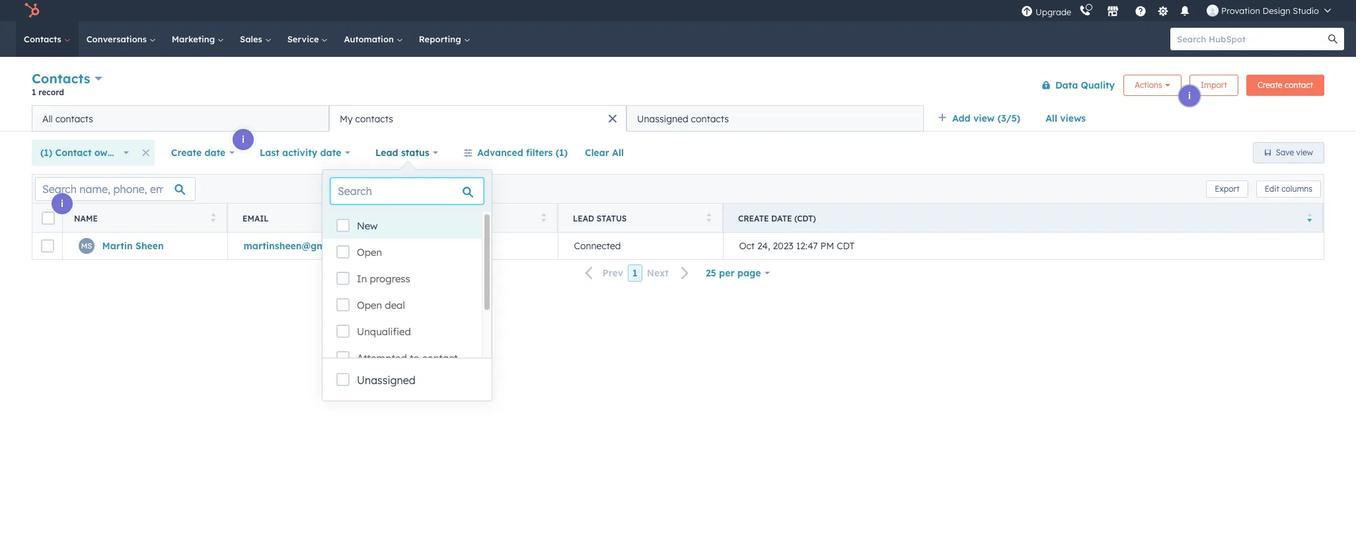 Task type: describe. For each thing, give the bounding box(es) containing it.
12:47
[[797, 240, 818, 252]]

in progress
[[357, 272, 410, 285]]

studio
[[1294, 5, 1320, 16]]

create for create date (cdt)
[[739, 213, 769, 223]]

1 horizontal spatial i button
[[233, 129, 254, 150]]

25 per page button
[[698, 260, 779, 286]]

+1 (223) 555-1235
[[409, 240, 484, 252]]

filters
[[526, 147, 553, 159]]

0 vertical spatial contacts
[[24, 34, 64, 44]]

martinsheen@gmail.com link
[[244, 240, 359, 252]]

service
[[287, 34, 322, 44]]

prev button
[[578, 265, 628, 282]]

reporting link
[[411, 21, 478, 57]]

james peterson image
[[1207, 5, 1219, 17]]

columns
[[1282, 183, 1313, 193]]

activity
[[282, 147, 318, 159]]

oct
[[740, 240, 755, 252]]

actions button
[[1124, 74, 1182, 96]]

all contacts button
[[32, 105, 329, 132]]

25 per page
[[706, 267, 761, 279]]

conversations
[[86, 34, 149, 44]]

advanced filters (1)
[[478, 147, 568, 159]]

next
[[647, 267, 669, 279]]

conversations link
[[78, 21, 164, 57]]

advanced filters (1) button
[[455, 140, 577, 166]]

email
[[243, 213, 269, 223]]

marketing
[[172, 34, 218, 44]]

phone number
[[408, 213, 474, 223]]

(cdt)
[[795, 213, 816, 223]]

notifications button
[[1174, 0, 1197, 21]]

(1) contact owner button
[[32, 140, 137, 166]]

in
[[357, 272, 367, 285]]

all for all views
[[1046, 112, 1058, 124]]

unassigned contacts
[[637, 113, 729, 125]]

create contact button
[[1247, 74, 1325, 96]]

edit columns button
[[1257, 180, 1322, 197]]

progress
[[370, 272, 410, 285]]

export
[[1215, 183, 1240, 193]]

+1 (223) 555-1235 button
[[393, 233, 558, 259]]

add view (3/5)
[[953, 112, 1021, 124]]

search image
[[1329, 34, 1338, 44]]

actions
[[1135, 80, 1163, 90]]

clear all
[[585, 147, 624, 159]]

1 for 1 record
[[32, 87, 36, 97]]

contact inside list box
[[422, 352, 458, 364]]

attempted
[[357, 352, 407, 364]]

my
[[340, 113, 353, 125]]

(1) contact owner
[[40, 147, 123, 159]]

contact inside button
[[1285, 80, 1314, 90]]

lead for lead status
[[376, 147, 399, 159]]

add
[[953, 112, 971, 124]]

prev
[[603, 267, 624, 279]]

calling icon image
[[1080, 5, 1092, 17]]

create for create date
[[171, 147, 202, 159]]

quality
[[1081, 79, 1115, 91]]

contacts for my contacts
[[355, 113, 393, 125]]

to
[[410, 352, 420, 364]]

connected button
[[558, 233, 723, 259]]

contacts banner
[[32, 68, 1325, 105]]

1 press to sort. image from the left
[[211, 213, 216, 222]]

settings image
[[1158, 6, 1169, 18]]

edit columns
[[1265, 183, 1313, 193]]

marketplaces image
[[1108, 6, 1119, 18]]

contacts button
[[32, 69, 103, 88]]

2 horizontal spatial i button
[[1180, 85, 1201, 106]]

edit
[[1265, 183, 1280, 193]]

data quality
[[1056, 79, 1115, 91]]

contacts inside popup button
[[32, 70, 90, 87]]

phone
[[408, 213, 437, 223]]

add view (3/5) button
[[930, 105, 1038, 132]]

help image
[[1135, 6, 1147, 18]]

search button
[[1322, 28, 1345, 50]]

martin sheen link
[[102, 240, 164, 252]]

create date (cdt)
[[739, 213, 816, 223]]

sales
[[240, 34, 265, 44]]

(3/5)
[[998, 112, 1021, 124]]

pagination navigation
[[578, 264, 698, 282]]

clear all button
[[577, 140, 633, 166]]

2 press to sort. image from the left
[[707, 213, 711, 222]]

contact
[[55, 147, 92, 159]]

marketplaces button
[[1100, 0, 1127, 21]]

1235
[[465, 240, 484, 252]]

contacts link
[[16, 21, 78, 57]]

last activity date button
[[251, 140, 359, 166]]

lead for lead status
[[573, 213, 595, 223]]

Search HubSpot search field
[[1171, 28, 1333, 50]]



Task type: locate. For each thing, give the bounding box(es) containing it.
0 vertical spatial open
[[357, 246, 382, 259]]

1 (1) from the left
[[40, 147, 52, 159]]

create date
[[171, 147, 226, 159]]

(1) inside popup button
[[40, 147, 52, 159]]

1 vertical spatial create
[[171, 147, 202, 159]]

2 horizontal spatial i
[[1189, 90, 1192, 102]]

contacts down hubspot link
[[24, 34, 64, 44]]

page
[[738, 267, 761, 279]]

(1) inside button
[[556, 147, 568, 159]]

lead inside popup button
[[376, 147, 399, 159]]

help button
[[1130, 0, 1153, 21]]

1 inside the contacts banner
[[32, 87, 36, 97]]

contacts right my
[[355, 113, 393, 125]]

unassigned inside button
[[637, 113, 689, 125]]

0 horizontal spatial create
[[171, 147, 202, 159]]

sheen
[[136, 240, 164, 252]]

1 date from the left
[[205, 147, 226, 159]]

unassigned down the contacts banner
[[637, 113, 689, 125]]

contact right to
[[422, 352, 458, 364]]

owner
[[94, 147, 123, 159]]

sales link
[[232, 21, 279, 57]]

1 vertical spatial open
[[357, 299, 382, 311]]

0 vertical spatial contact
[[1285, 80, 1314, 90]]

all inside clear all button
[[612, 147, 624, 159]]

1 horizontal spatial i
[[242, 134, 245, 145]]

1 press to sort. element from the left
[[211, 213, 216, 224]]

1 for 1
[[633, 267, 638, 279]]

1 horizontal spatial lead
[[573, 213, 595, 223]]

open down new
[[357, 246, 382, 259]]

1
[[32, 87, 36, 97], [633, 267, 638, 279]]

Search name, phone, email addresses, or company search field
[[35, 177, 196, 201]]

0 vertical spatial unassigned
[[637, 113, 689, 125]]

contact down search hubspot search box
[[1285, 80, 1314, 90]]

create down the all contacts button
[[171, 147, 202, 159]]

press to sort. element up "25"
[[707, 213, 711, 224]]

lead status
[[376, 147, 430, 159]]

all down 1 record
[[42, 113, 53, 125]]

0 horizontal spatial contact
[[422, 352, 458, 364]]

view inside popup button
[[974, 112, 995, 124]]

1 horizontal spatial press to sort. image
[[707, 213, 711, 222]]

press to sort. element for email
[[376, 213, 381, 224]]

25
[[706, 267, 717, 279]]

per
[[719, 267, 735, 279]]

export button
[[1207, 180, 1249, 197]]

pm
[[821, 240, 835, 252]]

settings link
[[1155, 4, 1172, 18]]

0 horizontal spatial view
[[974, 112, 995, 124]]

2 vertical spatial i
[[61, 198, 64, 210]]

1 vertical spatial view
[[1297, 147, 1314, 157]]

date
[[205, 147, 226, 159], [320, 147, 341, 159]]

all views
[[1046, 112, 1087, 124]]

contacts for all contacts
[[55, 113, 93, 125]]

1 vertical spatial i button
[[233, 129, 254, 150]]

0 vertical spatial lead
[[376, 147, 399, 159]]

contacts inside unassigned contacts button
[[691, 113, 729, 125]]

1 vertical spatial unassigned
[[357, 374, 416, 387]]

4 press to sort. element from the left
[[707, 213, 711, 224]]

data
[[1056, 79, 1079, 91]]

i button
[[1180, 85, 1201, 106], [233, 129, 254, 150], [52, 193, 73, 214]]

1 vertical spatial lead
[[573, 213, 595, 223]]

all views link
[[1038, 105, 1095, 132]]

press to sort. image down search search box
[[376, 213, 381, 222]]

oct 24, 2023 12:47 pm cdt
[[740, 240, 855, 252]]

automation link
[[336, 21, 411, 57]]

contacts for unassigned contacts
[[691, 113, 729, 125]]

1 open from the top
[[357, 246, 382, 259]]

view for save
[[1297, 147, 1314, 157]]

press to sort. image
[[211, 213, 216, 222], [707, 213, 711, 222]]

lead status button
[[367, 140, 447, 166]]

1 record
[[32, 87, 64, 97]]

2 horizontal spatial contacts
[[691, 113, 729, 125]]

all right clear
[[612, 147, 624, 159]]

marketing link
[[164, 21, 232, 57]]

press to sort. element for lead status
[[707, 213, 711, 224]]

2 open from the top
[[357, 299, 382, 311]]

hubspot link
[[16, 3, 50, 19]]

next button
[[642, 265, 698, 282]]

view for add
[[974, 112, 995, 124]]

contacts down the contacts banner
[[691, 113, 729, 125]]

1 horizontal spatial all
[[612, 147, 624, 159]]

lead status
[[573, 213, 627, 223]]

view inside button
[[1297, 147, 1314, 157]]

list box
[[323, 212, 492, 371]]

1 horizontal spatial view
[[1297, 147, 1314, 157]]

press to sort. image for email
[[376, 213, 381, 222]]

0 horizontal spatial lead
[[376, 147, 399, 159]]

press to sort. element left lead status
[[541, 213, 546, 224]]

contacts inside "my contacts" button
[[355, 113, 393, 125]]

advanced
[[478, 147, 523, 159]]

press to sort. image for phone number
[[541, 213, 546, 222]]

unassigned for unassigned
[[357, 374, 416, 387]]

calling icon button
[[1075, 2, 1097, 19]]

1 horizontal spatial create
[[739, 213, 769, 223]]

2 contacts from the left
[[355, 113, 393, 125]]

press to sort. image left lead status
[[541, 213, 546, 222]]

1 vertical spatial 1
[[633, 267, 638, 279]]

all inside button
[[42, 113, 53, 125]]

unassigned contacts button
[[627, 105, 924, 132]]

0 vertical spatial i
[[1189, 90, 1192, 102]]

0 horizontal spatial contacts
[[55, 113, 93, 125]]

martinsheen@gmail.com button
[[227, 233, 393, 259]]

attempted to contact
[[357, 352, 458, 364]]

connected
[[574, 240, 621, 252]]

date right activity
[[320, 147, 341, 159]]

service link
[[279, 21, 336, 57]]

1 horizontal spatial date
[[320, 147, 341, 159]]

1 horizontal spatial press to sort. image
[[541, 213, 546, 222]]

all for all contacts
[[42, 113, 53, 125]]

menu containing provation design studio
[[1020, 0, 1341, 21]]

2 date from the left
[[320, 147, 341, 159]]

555-
[[446, 240, 465, 252]]

0 vertical spatial create
[[1258, 80, 1283, 90]]

martin sheen
[[102, 240, 164, 252]]

0 horizontal spatial i
[[61, 198, 64, 210]]

press to sort. image left email
[[211, 213, 216, 222]]

lead left status
[[573, 213, 595, 223]]

contacts inside the all contacts button
[[55, 113, 93, 125]]

hubspot image
[[24, 3, 40, 19]]

2 (1) from the left
[[556, 147, 568, 159]]

contacts up contact
[[55, 113, 93, 125]]

1 vertical spatial contacts
[[32, 70, 90, 87]]

2 press to sort. element from the left
[[376, 213, 381, 224]]

open for open deal
[[357, 299, 382, 311]]

2 horizontal spatial create
[[1258, 80, 1283, 90]]

views
[[1061, 112, 1087, 124]]

2023
[[773, 240, 794, 252]]

0 horizontal spatial 1
[[32, 87, 36, 97]]

press to sort. element
[[211, 213, 216, 224], [376, 213, 381, 224], [541, 213, 546, 224], [707, 213, 711, 224]]

2 vertical spatial i button
[[52, 193, 73, 214]]

i button left import
[[1180, 85, 1201, 106]]

(1) right filters
[[556, 147, 568, 159]]

(1) left contact
[[40, 147, 52, 159]]

0 vertical spatial view
[[974, 112, 995, 124]]

2 vertical spatial create
[[739, 213, 769, 223]]

1 press to sort. image from the left
[[376, 213, 381, 222]]

2 horizontal spatial all
[[1046, 112, 1058, 124]]

list box containing new
[[323, 212, 492, 371]]

view
[[974, 112, 995, 124], [1297, 147, 1314, 157]]

unqualified
[[357, 325, 411, 338]]

open deal
[[357, 299, 405, 311]]

press to sort. element down search search box
[[376, 213, 381, 224]]

create inside create contact button
[[1258, 80, 1283, 90]]

0 horizontal spatial unassigned
[[357, 374, 416, 387]]

create inside create date popup button
[[171, 147, 202, 159]]

i button left the name
[[52, 193, 73, 214]]

design
[[1263, 5, 1291, 16]]

0 horizontal spatial press to sort. image
[[376, 213, 381, 222]]

create for create contact
[[1258, 80, 1283, 90]]

0 horizontal spatial press to sort. image
[[211, 213, 216, 222]]

3 contacts from the left
[[691, 113, 729, 125]]

create down search hubspot search box
[[1258, 80, 1283, 90]]

my contacts button
[[329, 105, 627, 132]]

save view
[[1277, 147, 1314, 157]]

my contacts
[[340, 113, 393, 125]]

3 press to sort. element from the left
[[541, 213, 546, 224]]

notifications image
[[1180, 6, 1192, 18]]

all contacts
[[42, 113, 93, 125]]

press to sort. image
[[376, 213, 381, 222], [541, 213, 546, 222]]

create date button
[[162, 140, 243, 166]]

open for open
[[357, 246, 382, 259]]

0 horizontal spatial i button
[[52, 193, 73, 214]]

0 horizontal spatial all
[[42, 113, 53, 125]]

i button left last
[[233, 129, 254, 150]]

2 press to sort. image from the left
[[541, 213, 546, 222]]

Search search field
[[331, 178, 484, 204]]

unassigned down attempted
[[357, 374, 416, 387]]

save
[[1277, 147, 1295, 157]]

0 vertical spatial 1
[[32, 87, 36, 97]]

0 horizontal spatial date
[[205, 147, 226, 159]]

unassigned
[[637, 113, 689, 125], [357, 374, 416, 387]]

1 vertical spatial i
[[242, 134, 245, 145]]

status
[[401, 147, 430, 159]]

1 horizontal spatial contacts
[[355, 113, 393, 125]]

clear
[[585, 147, 610, 159]]

martinsheen@gmail.com
[[244, 240, 359, 252]]

1 button
[[628, 264, 642, 282]]

last activity date
[[260, 147, 341, 159]]

unassigned for unassigned contacts
[[637, 113, 689, 125]]

date down the all contacts button
[[205, 147, 226, 159]]

martin
[[102, 240, 133, 252]]

1 right prev
[[633, 267, 638, 279]]

descending sort. press to sort ascending. image
[[1308, 213, 1313, 222]]

1 left record
[[32, 87, 36, 97]]

press to sort. element for phone number
[[541, 213, 546, 224]]

1 inside button
[[633, 267, 638, 279]]

1 vertical spatial contact
[[422, 352, 458, 364]]

number
[[439, 213, 474, 223]]

all left views
[[1046, 112, 1058, 124]]

1 horizontal spatial (1)
[[556, 147, 568, 159]]

last
[[260, 147, 280, 159]]

create
[[1258, 80, 1283, 90], [171, 147, 202, 159], [739, 213, 769, 223]]

descending sort. press to sort ascending. element
[[1308, 213, 1313, 224]]

press to sort. image up "25"
[[707, 213, 711, 222]]

cdt
[[837, 240, 855, 252]]

status
[[597, 213, 627, 223]]

lead left status on the top of the page
[[376, 147, 399, 159]]

create left date
[[739, 213, 769, 223]]

0 horizontal spatial (1)
[[40, 147, 52, 159]]

provation design studio
[[1222, 5, 1320, 16]]

upgrade image
[[1022, 6, 1034, 18]]

1 horizontal spatial contact
[[1285, 80, 1314, 90]]

lead
[[376, 147, 399, 159], [573, 213, 595, 223]]

reporting
[[419, 34, 464, 44]]

menu
[[1020, 0, 1341, 21]]

press to sort. element left email
[[211, 213, 216, 224]]

contacts up record
[[32, 70, 90, 87]]

1 contacts from the left
[[55, 113, 93, 125]]

0 vertical spatial i button
[[1180, 85, 1201, 106]]

all inside 'all views' link
[[1046, 112, 1058, 124]]

open left deal
[[357, 299, 382, 311]]

create contact
[[1258, 80, 1314, 90]]

new
[[357, 220, 378, 232]]

+1
[[409, 240, 419, 252]]

1 horizontal spatial 1
[[633, 267, 638, 279]]

record
[[38, 87, 64, 97]]

view right add
[[974, 112, 995, 124]]

save view button
[[1253, 142, 1325, 163]]

view right save
[[1297, 147, 1314, 157]]

1 horizontal spatial unassigned
[[637, 113, 689, 125]]



Task type: vqa. For each thing, say whether or not it's contained in the screenshot.
progress bar
no



